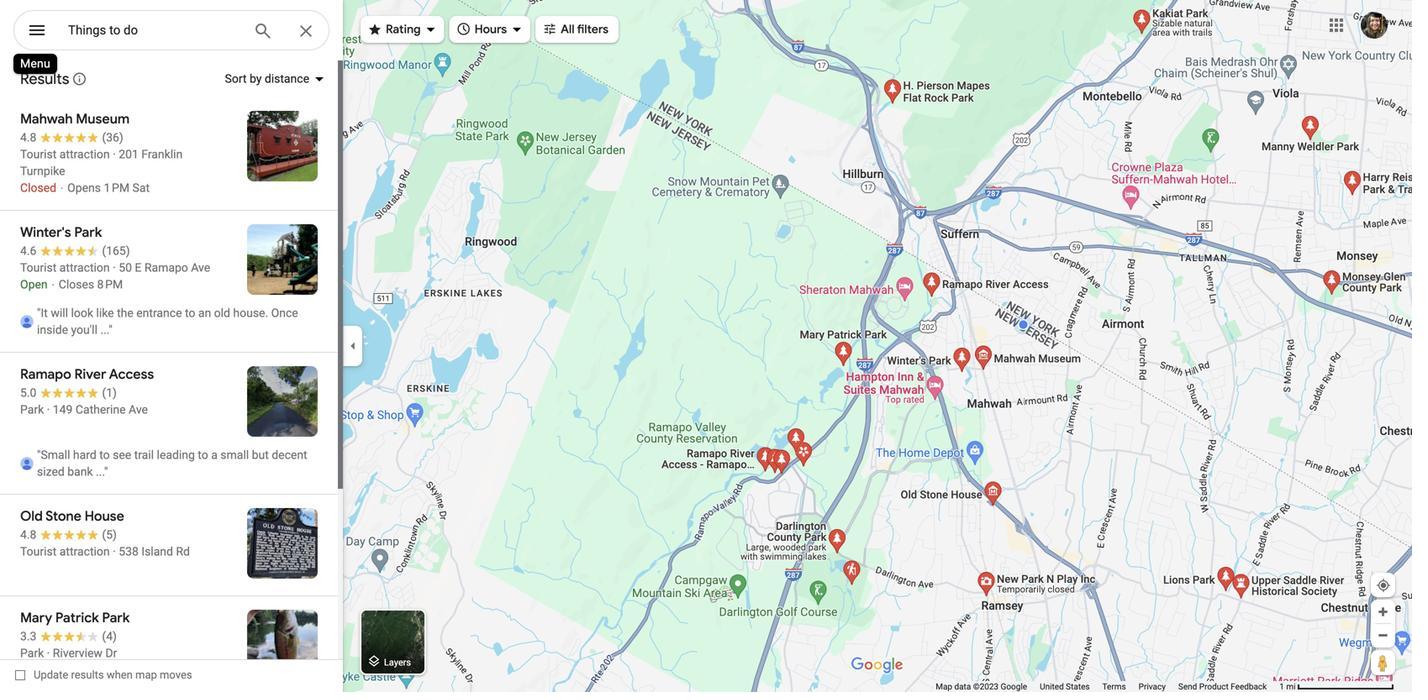 Task type: describe. For each thing, give the bounding box(es) containing it.
 search field
[[13, 10, 330, 54]]

map data ©2023 google
[[936, 682, 1028, 692]]

terms button
[[1103, 682, 1126, 693]]

google maps element
[[0, 0, 1413, 693]]

sort
[[225, 72, 247, 86]]

update results when map moves
[[34, 669, 192, 682]]

privacy
[[1139, 682, 1166, 692]]

by
[[250, 72, 262, 86]]

collapse side panel image
[[344, 337, 362, 356]]

1 mi button
[[1280, 682, 1395, 692]]

map
[[936, 682, 953, 692]]

united states button
[[1040, 682, 1090, 693]]

terms
[[1103, 682, 1126, 692]]

Things to do field
[[13, 10, 330, 51]]

product
[[1200, 682, 1229, 692]]

none field inside things to do field
[[68, 20, 240, 40]]

mi
[[1287, 682, 1296, 692]]

zoom in image
[[1377, 606, 1390, 619]]

 button
[[13, 10, 61, 54]]

1
[[1280, 682, 1285, 692]]

 all filters
[[542, 20, 609, 38]]

states
[[1066, 682, 1090, 692]]


[[456, 20, 471, 38]]

united
[[1040, 682, 1064, 692]]


[[367, 653, 382, 671]]

all
[[561, 22, 575, 37]]

results
[[71, 669, 104, 682]]

results for things to do feed
[[0, 59, 343, 693]]

send
[[1179, 682, 1198, 692]]

 rating
[[367, 20, 421, 38]]

show your location image
[[1376, 579, 1392, 594]]


[[542, 20, 558, 38]]

rating
[[386, 22, 421, 37]]

sort by distance
[[225, 72, 309, 86]]


[[367, 20, 383, 38]]

google
[[1001, 682, 1028, 692]]

sort by distance button
[[215, 61, 333, 98]]



Task type: vqa. For each thing, say whether or not it's contained in the screenshot.
, then image
no



Task type: locate. For each thing, give the bounding box(es) containing it.
when
[[107, 669, 133, 682]]

layers
[[384, 658, 411, 668]]

 layers
[[367, 653, 411, 671]]

footer containing map data ©2023 google
[[936, 682, 1280, 693]]

footer
[[936, 682, 1280, 693]]

zoom out image
[[1377, 630, 1390, 642]]

moves
[[160, 669, 192, 682]]

©2023
[[973, 682, 999, 692]]

data
[[955, 682, 971, 692]]

privacy button
[[1139, 682, 1166, 693]]

distance
[[265, 72, 309, 86]]

results
[[20, 69, 69, 89]]

footer inside google maps element
[[936, 682, 1280, 693]]

send product feedback button
[[1179, 682, 1267, 693]]

learn more about legal disclosure regarding public reviews on google maps image
[[72, 71, 87, 87]]

map
[[135, 669, 157, 682]]

1 mi
[[1280, 682, 1296, 692]]

update
[[34, 669, 68, 682]]

Update results when map moves checkbox
[[15, 665, 192, 686]]

None field
[[68, 20, 240, 40]]

send product feedback
[[1179, 682, 1267, 692]]

 hours
[[456, 20, 507, 38]]

united states
[[1040, 682, 1090, 692]]

google account: giulia masi  
(giulia.masi@adept.ai) image
[[1361, 12, 1388, 39]]

filters
[[577, 22, 609, 37]]

hours
[[475, 22, 507, 37]]

show street view coverage image
[[1371, 651, 1396, 676]]

feedback
[[1231, 682, 1267, 692]]


[[27, 18, 47, 42]]



